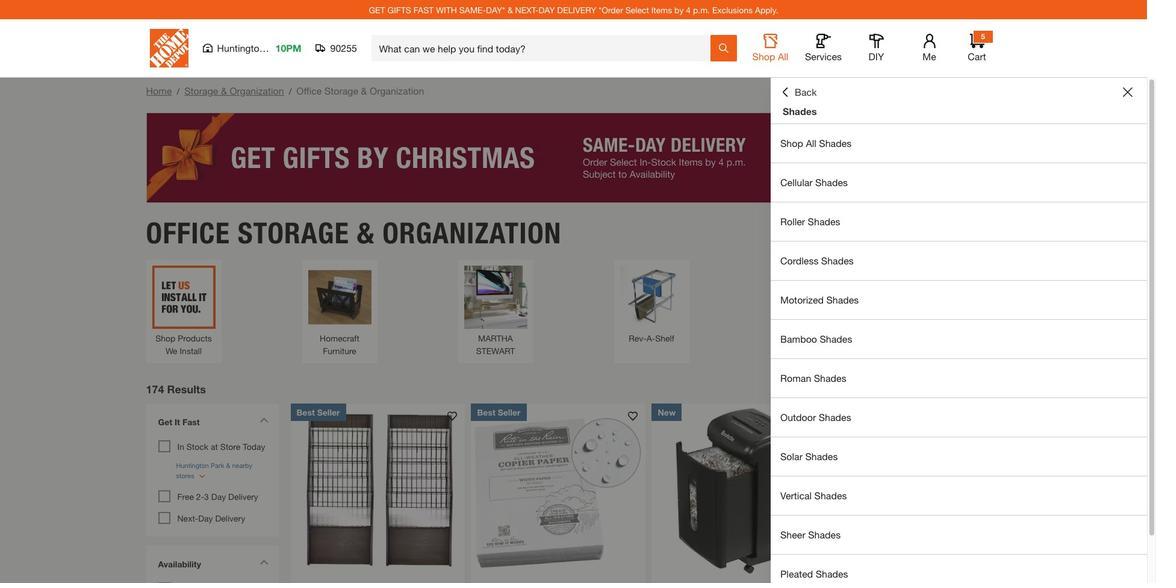Task type: describe. For each thing, give the bounding box(es) containing it.
shelf
[[656, 333, 675, 343]]

gifts
[[388, 5, 411, 15]]

free 2-3 day delivery link
[[177, 491, 258, 502]]

office storage & organization
[[146, 215, 562, 250]]

cellular shades link
[[771, 163, 1148, 202]]

get it fast link
[[152, 409, 273, 437]]

rev-a-shelf link
[[620, 265, 683, 344]]

2-
[[196, 491, 204, 502]]

shades for cordless shades
[[822, 255, 854, 266]]

delivery
[[557, 5, 597, 15]]

free
[[177, 491, 194, 502]]

home / storage & organization / office storage & organization
[[146, 85, 424, 96]]

vertical shades
[[781, 490, 847, 501]]

in
[[177, 441, 184, 452]]

shades for pleated shades
[[816, 568, 849, 580]]

90255 button
[[316, 42, 358, 54]]

shades for roller shades
[[808, 216, 841, 227]]

174
[[146, 382, 164, 396]]

stock
[[187, 441, 209, 452]]

today
[[243, 441, 265, 452]]

next-
[[515, 5, 539, 15]]

shop all button
[[752, 34, 790, 63]]

shades for outdoor shades
[[819, 411, 852, 423]]

fast
[[414, 5, 434, 15]]

next-day delivery
[[177, 513, 245, 523]]

get it fast
[[158, 417, 200, 427]]

fast
[[182, 417, 200, 427]]

outdoor shades
[[781, 411, 852, 423]]

diy button
[[858, 34, 896, 63]]

0 vertical spatial delivery
[[228, 491, 258, 502]]

30 l/7.9 gal. paper shredder cross cut document shredder for credit card/cd/junk mail shredder for office home image
[[652, 403, 827, 578]]

pleated shades
[[781, 568, 849, 580]]

solar
[[781, 451, 803, 462]]

rev-
[[629, 333, 647, 343]]

park
[[268, 42, 287, 54]]

homecraft furniture link
[[308, 265, 371, 357]]

feedback link image
[[1140, 204, 1157, 269]]

cordless shades
[[781, 255, 854, 266]]

shop for shop all
[[753, 51, 776, 62]]

shop products we install link
[[152, 265, 215, 357]]

items
[[652, 5, 672, 15]]

cart 5
[[968, 32, 987, 62]]

day*
[[486, 5, 505, 15]]

shop for shop products we install
[[156, 333, 176, 343]]

shades for motorized shades
[[827, 294, 859, 305]]

homecraft furniture image
[[308, 265, 371, 329]]

5
[[981, 32, 986, 41]]

p.m.
[[693, 5, 710, 15]]

best for the all-weather 8-1/2 in. x 11 in. 20 lbs. bulk copier paper, white (500-sheet pack) "image"
[[477, 407, 496, 417]]

shop products we install image
[[152, 265, 215, 329]]

it
[[175, 417, 180, 427]]

services
[[805, 51, 842, 62]]

seller for wooden free standing 6-tier display literature brochure magazine rack in black (2-pack) image
[[317, 407, 340, 417]]

best for wooden free standing 6-tier display literature brochure magazine rack in black (2-pack) image
[[297, 407, 315, 417]]

storage & organization link
[[184, 85, 284, 96]]

select
[[626, 5, 649, 15]]

martha
[[478, 333, 513, 343]]

all for shop all shades
[[806, 137, 817, 149]]

roller shades link
[[771, 202, 1148, 241]]

1 / from the left
[[177, 86, 180, 96]]

What can we help you find today? search field
[[379, 36, 710, 61]]

get
[[369, 5, 385, 15]]

shades inside shop all shades link
[[820, 137, 852, 149]]

products
[[178, 333, 212, 343]]

next-
[[177, 513, 198, 523]]

wall
[[782, 333, 798, 343]]

roller shades
[[781, 216, 841, 227]]

in stock at store today
[[177, 441, 265, 452]]

back button
[[781, 86, 817, 98]]

motorized shades link
[[771, 281, 1148, 319]]

martha stewart
[[476, 333, 515, 356]]

2 / from the left
[[289, 86, 292, 96]]

rev-a-shelf
[[629, 333, 675, 343]]

diy
[[869, 51, 885, 62]]

shades for solar shades
[[806, 451, 838, 462]]

homecraft
[[320, 333, 360, 343]]

cellular
[[781, 177, 813, 188]]

furniture
[[323, 346, 357, 356]]

with
[[436, 5, 457, 15]]

roman shades link
[[771, 359, 1148, 398]]



Task type: vqa. For each thing, say whether or not it's contained in the screenshot.
the left the International
no



Task type: locate. For each thing, give the bounding box(es) containing it.
cordless
[[781, 255, 819, 266]]

1 horizontal spatial office
[[297, 85, 322, 96]]

1 seller from the left
[[317, 407, 340, 417]]

shades right motorized
[[827, 294, 859, 305]]

shades right roman
[[814, 372, 847, 384]]

/ down 10pm
[[289, 86, 292, 96]]

pleated shades link
[[771, 555, 1148, 583]]

day
[[539, 5, 555, 15]]

free 2-3 day delivery
[[177, 491, 258, 502]]

same-
[[460, 5, 486, 15]]

menu
[[771, 124, 1148, 583]]

wall mounted
[[782, 333, 834, 343]]

huntington
[[217, 42, 265, 54]]

sheer shades
[[781, 529, 841, 540]]

vertical shades link
[[771, 477, 1148, 515]]

0 horizontal spatial best seller
[[297, 407, 340, 417]]

cart
[[968, 51, 987, 62]]

1 vertical spatial day
[[198, 513, 213, 523]]

1 vertical spatial all
[[806, 137, 817, 149]]

0 horizontal spatial seller
[[317, 407, 340, 417]]

2 best seller from the left
[[477, 407, 521, 417]]

home
[[146, 85, 172, 96]]

2 seller from the left
[[498, 407, 521, 417]]

roller
[[781, 216, 806, 227]]

in stock at store today link
[[177, 441, 265, 452]]

/
[[177, 86, 180, 96], [289, 86, 292, 96]]

motorized
[[781, 294, 824, 305]]

2 best from the left
[[477, 407, 496, 417]]

all-weather 8-1/2 in. x 11 in. 20 lbs. bulk copier paper, white (500-sheet pack) image
[[471, 403, 646, 578]]

outdoor
[[781, 411, 816, 423]]

0 horizontal spatial all
[[778, 51, 789, 62]]

we
[[166, 346, 177, 356]]

shop products we install
[[156, 333, 212, 356]]

shades right the outdoor
[[819, 411, 852, 423]]

shades inside roman shades link
[[814, 372, 847, 384]]

pleated
[[781, 568, 813, 580]]

shades inside bamboo shades link
[[820, 333, 853, 345]]

1 horizontal spatial /
[[289, 86, 292, 96]]

shades right the cellular
[[816, 177, 848, 188]]

shades for roman shades
[[814, 372, 847, 384]]

shades right pleated
[[816, 568, 849, 580]]

all inside button
[[778, 51, 789, 62]]

shades for cellular shades
[[816, 177, 848, 188]]

wall mounted image
[[776, 265, 840, 329]]

seller for the all-weather 8-1/2 in. x 11 in. 20 lbs. bulk copier paper, white (500-sheet pack) "image"
[[498, 407, 521, 417]]

shades inside cordless shades link
[[822, 255, 854, 266]]

shades inside cellular shades link
[[816, 177, 848, 188]]

shop inside shop products we install
[[156, 333, 176, 343]]

results
[[167, 382, 206, 396]]

mounted
[[800, 333, 834, 343]]

all up the cellular shades at the top of page
[[806, 137, 817, 149]]

get gifts fast with same-day* & next-day delivery *order select items by 4 p.m. exclusions apply.
[[369, 5, 779, 15]]

me
[[923, 51, 937, 62]]

the home depot logo image
[[150, 29, 188, 67]]

cx8 crosscut shredder image
[[833, 403, 1008, 578]]

shades for vertical shades
[[815, 490, 847, 501]]

shades up the cellular shades at the top of page
[[820, 137, 852, 149]]

huntington park
[[217, 42, 287, 54]]

a-
[[647, 333, 656, 343]]

2 horizontal spatial shop
[[781, 137, 804, 149]]

sheer
[[781, 529, 806, 540]]

1 vertical spatial shop
[[781, 137, 804, 149]]

shop all
[[753, 51, 789, 62]]

storage
[[184, 85, 218, 96], [325, 85, 359, 96], [238, 215, 349, 250]]

174 results
[[146, 382, 206, 396]]

0 vertical spatial all
[[778, 51, 789, 62]]

rev a shelf image
[[620, 265, 683, 329]]

solar shades
[[781, 451, 838, 462]]

day right 3
[[211, 491, 226, 502]]

shades right vertical
[[815, 490, 847, 501]]

0 horizontal spatial shop
[[156, 333, 176, 343]]

get
[[158, 417, 172, 427]]

delivery down free 2-3 day delivery link
[[215, 513, 245, 523]]

10pm
[[276, 42, 302, 54]]

shop up the cellular
[[781, 137, 804, 149]]

shades inside roller shades link
[[808, 216, 841, 227]]

shop for shop all shades
[[781, 137, 804, 149]]

organization
[[230, 85, 284, 96], [370, 85, 424, 96], [383, 215, 562, 250]]

0 horizontal spatial office
[[146, 215, 230, 250]]

shades inside vertical shades link
[[815, 490, 847, 501]]

wall mounted link
[[776, 265, 840, 344]]

shades right bamboo
[[820, 333, 853, 345]]

best seller for wooden free standing 6-tier display literature brochure magazine rack in black (2-pack) image
[[297, 407, 340, 417]]

vertical
[[781, 490, 812, 501]]

next-day delivery link
[[177, 513, 245, 523]]

shades right cordless
[[822, 255, 854, 266]]

all up back button
[[778, 51, 789, 62]]

home link
[[146, 85, 172, 96]]

delivery
[[228, 491, 258, 502], [215, 513, 245, 523]]

new
[[658, 407, 676, 417]]

0 vertical spatial shop
[[753, 51, 776, 62]]

shades inside "motorized shades" link
[[827, 294, 859, 305]]

2 vertical spatial shop
[[156, 333, 176, 343]]

bamboo shades
[[781, 333, 853, 345]]

best
[[297, 407, 315, 417], [477, 407, 496, 417]]

shades inside pleated shades link
[[816, 568, 849, 580]]

stewart
[[476, 346, 515, 356]]

shades for bamboo shades
[[820, 333, 853, 345]]

1 horizontal spatial seller
[[498, 407, 521, 417]]

services button
[[805, 34, 843, 63]]

bamboo shades link
[[771, 320, 1148, 358]]

drawer close image
[[1124, 87, 1133, 97]]

1 best from the left
[[297, 407, 315, 417]]

4
[[686, 5, 691, 15]]

shades right roller
[[808, 216, 841, 227]]

1 best seller from the left
[[297, 407, 340, 417]]

1 horizontal spatial all
[[806, 137, 817, 149]]

availability link
[[152, 552, 273, 579]]

delivery right 3
[[228, 491, 258, 502]]

1 vertical spatial delivery
[[215, 513, 245, 523]]

office supplies image
[[932, 265, 996, 329]]

martha stewart image
[[464, 265, 527, 329]]

0 horizontal spatial best
[[297, 407, 315, 417]]

seller
[[317, 407, 340, 417], [498, 407, 521, 417]]

shades inside sheer shades link
[[809, 529, 841, 540]]

roman
[[781, 372, 812, 384]]

apply.
[[755, 5, 779, 15]]

1 horizontal spatial shop
[[753, 51, 776, 62]]

menu containing shop all shades
[[771, 124, 1148, 583]]

all for shop all
[[778, 51, 789, 62]]

shop
[[753, 51, 776, 62], [781, 137, 804, 149], [156, 333, 176, 343]]

bamboo
[[781, 333, 818, 345]]

shades right solar
[[806, 451, 838, 462]]

homecraft furniture
[[320, 333, 360, 356]]

shop all shades link
[[771, 124, 1148, 163]]

3
[[204, 491, 209, 502]]

solar shades link
[[771, 437, 1148, 476]]

1 horizontal spatial best seller
[[477, 407, 521, 417]]

wooden free standing 6-tier display literature brochure magazine rack in black (2-pack) image
[[291, 403, 465, 578]]

1 horizontal spatial best
[[477, 407, 496, 417]]

shades inside outdoor shades link
[[819, 411, 852, 423]]

office
[[297, 85, 322, 96], [146, 215, 230, 250]]

1 vertical spatial office
[[146, 215, 230, 250]]

0 horizontal spatial /
[[177, 86, 180, 96]]

shades right sheer
[[809, 529, 841, 540]]

store
[[220, 441, 241, 452]]

shop down apply.
[[753, 51, 776, 62]]

sponsored banner image
[[146, 113, 1002, 203]]

shades for sheer shades
[[809, 529, 841, 540]]

motorized shades
[[781, 294, 859, 305]]

/ right home link
[[177, 86, 180, 96]]

shades inside "solar shades" "link"
[[806, 451, 838, 462]]

exclusions
[[713, 5, 753, 15]]

outdoor shades link
[[771, 398, 1148, 437]]

cordless shades link
[[771, 242, 1148, 280]]

0 vertical spatial office
[[297, 85, 322, 96]]

shades down back button
[[783, 105, 817, 117]]

0 vertical spatial day
[[211, 491, 226, 502]]

best seller for the all-weather 8-1/2 in. x 11 in. 20 lbs. bulk copier paper, white (500-sheet pack) "image"
[[477, 407, 521, 417]]

martha stewart link
[[464, 265, 527, 357]]

back
[[795, 86, 817, 98]]

me button
[[911, 34, 949, 63]]

at
[[211, 441, 218, 452]]

install
[[180, 346, 202, 356]]

shop inside button
[[753, 51, 776, 62]]

day down 3
[[198, 513, 213, 523]]

shop up we
[[156, 333, 176, 343]]

*order
[[599, 5, 623, 15]]



